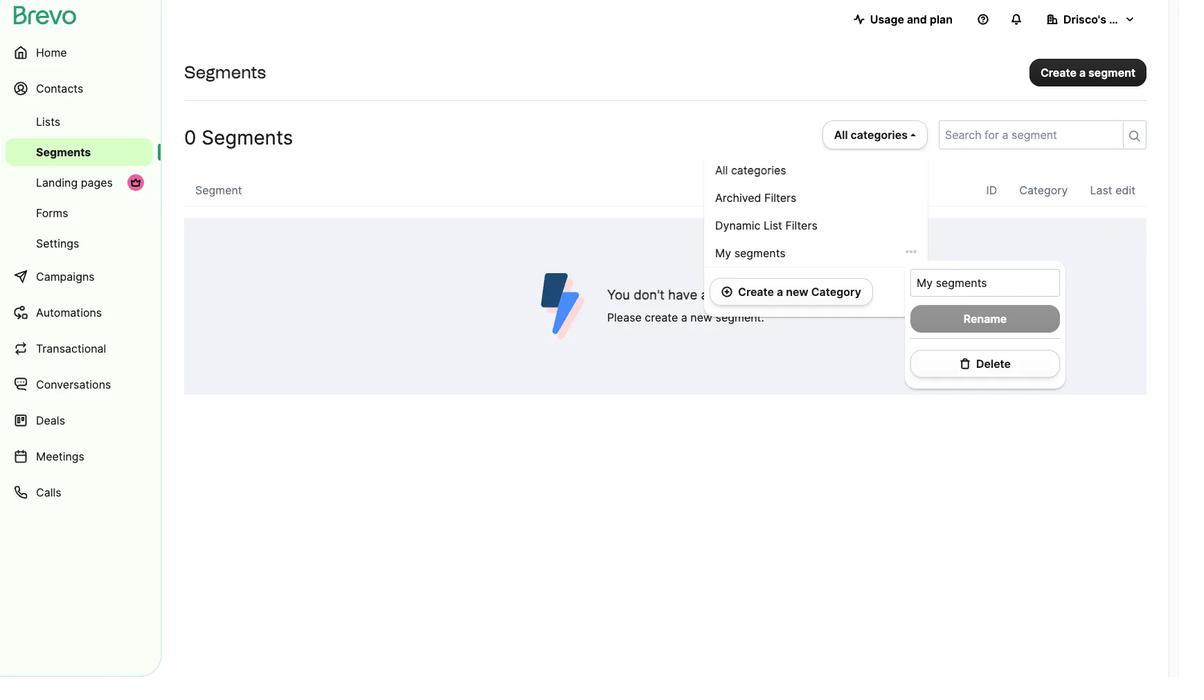 Task type: locate. For each thing, give the bounding box(es) containing it.
0 vertical spatial category
[[1019, 183, 1068, 197]]

calls link
[[6, 476, 152, 510]]

search image
[[1129, 131, 1140, 142]]

filters right list
[[785, 219, 817, 233]]

category
[[1019, 183, 1068, 197], [811, 285, 861, 299]]

0 vertical spatial new
[[786, 285, 808, 299]]

1 horizontal spatial a
[[777, 285, 783, 299]]

please
[[607, 311, 642, 325]]

segment.
[[716, 311, 764, 325]]

a
[[1079, 65, 1086, 79], [777, 285, 783, 299], [681, 311, 687, 325]]

settings
[[36, 237, 79, 251]]

0 vertical spatial all
[[834, 128, 848, 142]]

new
[[786, 285, 808, 299], [691, 311, 712, 325]]

1 horizontal spatial create
[[1040, 65, 1077, 79]]

1 vertical spatial create
[[738, 285, 774, 299]]

a left the 'segment' on the right of page
[[1079, 65, 1086, 79]]

segments up the 0 segments
[[184, 62, 266, 82]]

create up "segment." at the right
[[738, 285, 774, 299]]

1 vertical spatial category
[[811, 285, 861, 299]]

a down have
[[681, 311, 687, 325]]

usage
[[870, 12, 904, 26]]

last edit
[[1090, 183, 1135, 197]]

rename button
[[910, 305, 1060, 333]]

0 horizontal spatial all categories
[[715, 163, 786, 177]]

0 vertical spatial categories
[[851, 128, 908, 142]]

create a new category
[[738, 285, 861, 299]]

usage and plan
[[870, 12, 953, 26]]

drisco's drinks button
[[1036, 6, 1146, 33]]

0 horizontal spatial create
[[738, 285, 774, 299]]

meetings link
[[6, 440, 152, 474]]

list
[[764, 219, 782, 233]]

1 vertical spatial categories
[[731, 163, 786, 177]]

categories
[[851, 128, 908, 142], [731, 163, 786, 177]]

campaigns
[[36, 270, 95, 284]]

0 horizontal spatial all
[[715, 163, 728, 177]]

last
[[1090, 183, 1112, 197]]

1 horizontal spatial all
[[834, 128, 848, 142]]

2 vertical spatial a
[[681, 311, 687, 325]]

dynamic list filters
[[715, 219, 817, 233]]

0
[[184, 126, 196, 150]]

a for segment
[[1079, 65, 1086, 79]]

filters up list
[[764, 191, 796, 205]]

all
[[834, 128, 848, 142], [715, 163, 728, 177]]

new inside button
[[786, 285, 808, 299]]

category inside button
[[811, 285, 861, 299]]

create left the 'segment' on the right of page
[[1040, 65, 1077, 79]]

segments up 'landing' on the left
[[36, 145, 91, 159]]

landing pages link
[[6, 169, 152, 197]]

create
[[1040, 65, 1077, 79], [738, 285, 774, 299]]

you
[[607, 287, 630, 303]]

1 vertical spatial filters
[[785, 219, 817, 233]]

have
[[668, 287, 697, 303]]

don't
[[634, 287, 665, 303]]

usage and plan button
[[842, 6, 964, 33]]

1 vertical spatial all
[[715, 163, 728, 177]]

all categories
[[834, 128, 908, 142], [715, 163, 786, 177]]

1 vertical spatial new
[[691, 311, 712, 325]]

1 horizontal spatial categories
[[851, 128, 908, 142]]

segments
[[184, 62, 266, 82], [202, 126, 293, 150], [36, 145, 91, 159]]

1 horizontal spatial all categories
[[834, 128, 908, 142]]

create a segment button
[[1029, 59, 1146, 86]]

0 vertical spatial create
[[1040, 65, 1077, 79]]

0 horizontal spatial categories
[[731, 163, 786, 177]]

search button
[[1123, 122, 1146, 148]]

0 horizontal spatial category
[[811, 285, 861, 299]]

categories inside button
[[851, 128, 908, 142]]

0 vertical spatial a
[[1079, 65, 1086, 79]]

0 vertical spatial all categories
[[834, 128, 908, 142]]

archived filters
[[715, 191, 796, 205]]

filters
[[764, 191, 796, 205], [785, 219, 817, 233]]

deals link
[[6, 404, 152, 438]]

2 horizontal spatial a
[[1079, 65, 1086, 79]]

1 horizontal spatial new
[[786, 285, 808, 299]]

conversations link
[[6, 368, 152, 402]]

0 horizontal spatial a
[[681, 311, 687, 325]]

home
[[36, 46, 67, 60]]

edit
[[1115, 183, 1135, 197]]

0 horizontal spatial new
[[691, 311, 712, 325]]

automations link
[[6, 296, 152, 330]]

transactional link
[[6, 332, 152, 366]]

a down segments
[[777, 285, 783, 299]]

1 vertical spatial a
[[777, 285, 783, 299]]



Task type: describe. For each thing, give the bounding box(es) containing it.
segments link
[[6, 138, 152, 166]]

1 horizontal spatial category
[[1019, 183, 1068, 197]]

any
[[701, 287, 723, 303]]

create a new category button
[[710, 278, 873, 306]]

segment
[[1088, 65, 1135, 79]]

archived
[[715, 191, 761, 205]]

dynamic
[[715, 219, 760, 233]]

my
[[715, 246, 731, 260]]

please create a new segment.
[[607, 311, 764, 325]]

automations
[[36, 306, 102, 320]]

conversations
[[36, 378, 111, 392]]

left___rvooi image
[[130, 177, 141, 188]]

create a segment
[[1040, 65, 1135, 79]]

segments.
[[726, 287, 790, 303]]

rename
[[964, 312, 1007, 326]]

contacts link
[[6, 72, 152, 105]]

Search for a segment search field
[[939, 121, 1117, 149]]

drinks
[[1109, 12, 1144, 26]]

create for create a segment
[[1040, 65, 1077, 79]]

delete button
[[910, 350, 1060, 378]]

meetings
[[36, 450, 84, 464]]

plan
[[930, 12, 953, 26]]

all inside button
[[834, 128, 848, 142]]

and
[[907, 12, 927, 26]]

all categories button
[[822, 120, 928, 150]]

pages
[[81, 176, 113, 190]]

transactional
[[36, 342, 106, 356]]

all categories inside button
[[834, 128, 908, 142]]

create for create a new category
[[738, 285, 774, 299]]

lists link
[[6, 108, 152, 136]]

landing pages
[[36, 176, 113, 190]]

1 vertical spatial all categories
[[715, 163, 786, 177]]

0 vertical spatial filters
[[764, 191, 796, 205]]

landing
[[36, 176, 78, 190]]

drisco's drinks
[[1063, 12, 1144, 26]]

0 segments
[[184, 126, 293, 150]]

segments
[[734, 246, 786, 260]]

segment
[[195, 183, 242, 197]]

home link
[[6, 36, 152, 69]]

settings link
[[6, 230, 152, 258]]

you don't have any segments.
[[607, 287, 790, 303]]

create
[[645, 311, 678, 325]]

drisco's
[[1063, 12, 1106, 26]]

campaigns link
[[6, 260, 152, 294]]

segments right 0
[[202, 126, 293, 150]]

id
[[986, 183, 997, 197]]

lists
[[36, 115, 60, 129]]

calls
[[36, 486, 61, 500]]

deals
[[36, 414, 65, 428]]

delete
[[976, 357, 1011, 371]]

forms link
[[6, 199, 152, 227]]

contacts
[[36, 82, 83, 96]]

my segments
[[715, 246, 786, 260]]

a for new
[[777, 285, 783, 299]]

forms
[[36, 206, 68, 220]]



Task type: vqa. For each thing, say whether or not it's contained in the screenshot.
new within button
yes



